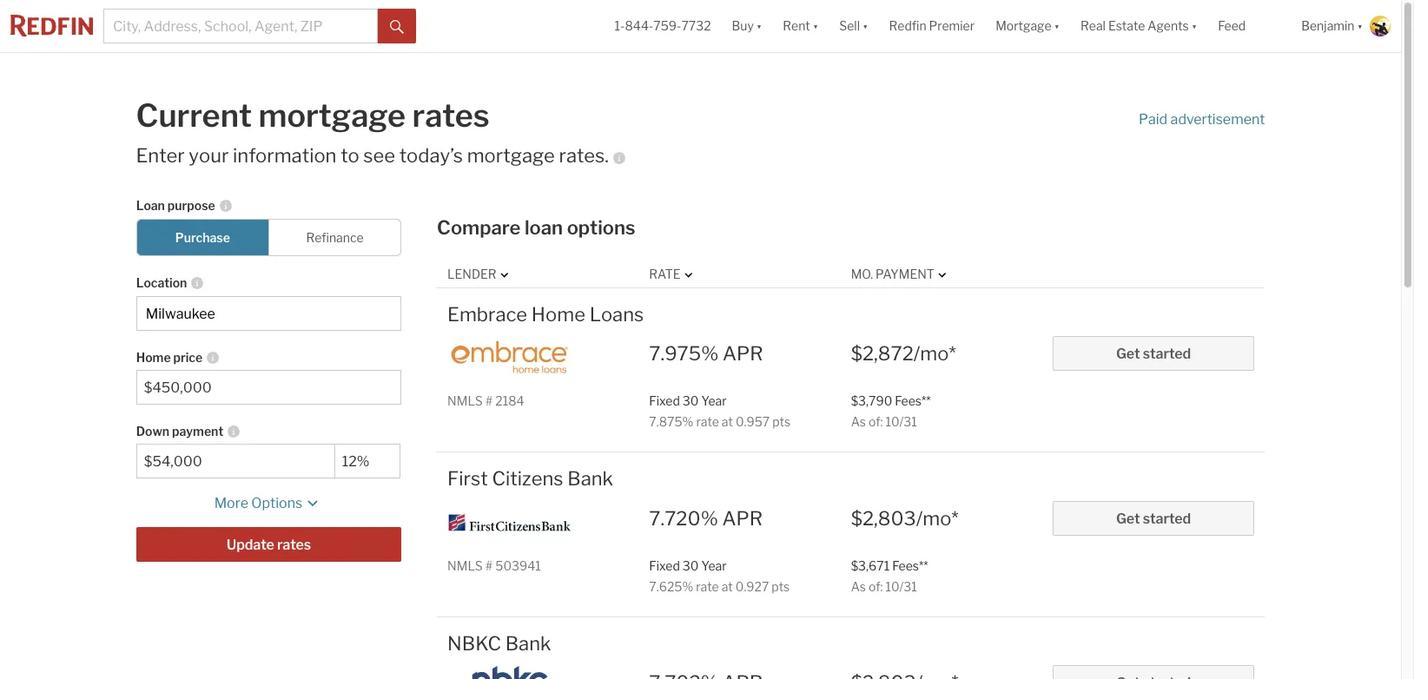 Task type: vqa. For each thing, say whether or not it's contained in the screenshot.
the topmost started
yes



Task type: describe. For each thing, give the bounding box(es) containing it.
apr for 7.975 % apr
[[723, 342, 763, 365]]

more
[[214, 495, 248, 512]]

down
[[136, 424, 170, 439]]

$3,671 fees** as of: 10/31
[[851, 558, 928, 594]]

more options
[[214, 495, 302, 512]]

today's
[[399, 144, 463, 167]]

enter
[[136, 144, 185, 167]]

loan
[[525, 217, 563, 239]]

sell ▾
[[839, 19, 868, 33]]

nbkc
[[447, 632, 501, 655]]

$3,671
[[851, 558, 890, 573]]

refinance
[[306, 230, 364, 245]]

embrace home loans
[[447, 303, 644, 325]]

/mo* for $2,872
[[914, 342, 956, 365]]

fixed for 7.975
[[649, 393, 680, 408]]

/mo* for $2,803
[[916, 507, 959, 529]]

get started for $2,803 /mo*
[[1116, 510, 1191, 527]]

paid advertisement
[[1139, 111, 1265, 127]]

rent ▾
[[783, 19, 818, 33]]

enter your information to see today's mortgage rates.
[[136, 144, 609, 167]]

embrace
[[447, 303, 527, 325]]

fees** for $2,803
[[892, 558, 928, 573]]

nmls # 503941
[[447, 558, 541, 573]]

$2,803
[[851, 507, 916, 529]]

options
[[251, 495, 302, 512]]

information
[[233, 144, 337, 167]]

% inside fixed 30 year 7.875 % rate at 0.957 pts
[[682, 414, 694, 429]]

$2,872 /mo*
[[851, 342, 956, 365]]

pts for 7.720 % apr
[[772, 579, 790, 594]]

compare loan options
[[437, 217, 635, 239]]

mo. payment button
[[851, 266, 950, 283]]

at for 7.720
[[722, 579, 733, 594]]

loans
[[590, 303, 644, 325]]

7732
[[681, 19, 711, 33]]

7.720 % apr
[[649, 507, 763, 529]]

▾ for benjamin ▾
[[1357, 19, 1363, 33]]

30 for 7.720
[[683, 558, 699, 573]]

nbkc bank
[[447, 632, 551, 655]]

update
[[227, 537, 274, 554]]

1 vertical spatial bank
[[505, 632, 551, 655]]

update rates
[[227, 537, 311, 554]]

estate
[[1108, 19, 1145, 33]]

nmls for first citizens bank
[[447, 558, 483, 573]]

real
[[1081, 19, 1106, 33]]

844-
[[625, 19, 653, 33]]

sell ▾ button
[[829, 0, 879, 52]]

get for $2,803 /mo*
[[1116, 510, 1140, 527]]

1 vertical spatial mortgage
[[467, 144, 555, 167]]

rent ▾ button
[[772, 0, 829, 52]]

sell ▾ button
[[839, 0, 868, 52]]

30 for 7.975
[[683, 393, 699, 408]]

loan
[[136, 198, 165, 213]]

started for $2,803 /mo*
[[1143, 510, 1191, 527]]

rates.
[[559, 144, 609, 167]]

7.975 % apr
[[649, 342, 763, 365]]

7.975
[[649, 342, 701, 365]]

1-844-759-7732
[[615, 19, 711, 33]]

7.875
[[649, 414, 682, 429]]

fees** for $2,872
[[895, 393, 931, 408]]

lender
[[447, 267, 496, 282]]

mo.
[[851, 267, 873, 282]]

price
[[173, 350, 203, 365]]

rent
[[783, 19, 810, 33]]

year for 7.975
[[701, 393, 727, 408]]

fixed for 7.720
[[649, 558, 680, 573]]

benjamin ▾
[[1301, 19, 1363, 33]]

real estate agents ▾ button
[[1070, 0, 1208, 52]]

0 vertical spatial home
[[531, 303, 585, 325]]

$2,803 /mo*
[[851, 507, 959, 529]]

loan purpose
[[136, 198, 215, 213]]

get started button for $2,872 /mo*
[[1053, 336, 1254, 371]]

options
[[567, 217, 635, 239]]

premier
[[929, 19, 975, 33]]

$3,790 fees** as of: 10/31
[[851, 393, 931, 429]]

# for embrace
[[485, 393, 493, 408]]

Down payment text field
[[342, 454, 393, 470]]

buy
[[732, 19, 754, 33]]

Purchase radio
[[136, 219, 269, 256]]

paid
[[1139, 111, 1168, 127]]

update rates button
[[136, 527, 401, 562]]

State, City, County, ZIP search field
[[136, 296, 401, 331]]

rent ▾ button
[[783, 0, 818, 52]]

payment
[[876, 267, 935, 282]]

benjamin
[[1301, 19, 1355, 33]]

rate for 7.720
[[696, 579, 719, 594]]

user photo image
[[1370, 16, 1391, 36]]

mortgage ▾
[[996, 19, 1060, 33]]

down payment
[[136, 424, 223, 439]]

mortgage ▾ button
[[985, 0, 1070, 52]]

2184
[[495, 393, 524, 408]]

feed button
[[1208, 0, 1291, 52]]

real estate agents ▾
[[1081, 19, 1197, 33]]

your
[[189, 144, 229, 167]]

first citizens bank
[[447, 468, 613, 490]]



Task type: locate. For each thing, give the bounding box(es) containing it.
bank right nbkc
[[505, 632, 551, 655]]

mortgage
[[258, 96, 406, 135], [467, 144, 555, 167]]

get started
[[1116, 346, 1191, 362], [1116, 510, 1191, 527]]

0 vertical spatial get started button
[[1053, 336, 1254, 371]]

fees**
[[895, 393, 931, 408], [892, 558, 928, 573]]

rate
[[649, 267, 681, 282]]

30 down 7.720 % apr
[[683, 558, 699, 573]]

0 vertical spatial fixed
[[649, 393, 680, 408]]

home price
[[136, 350, 203, 365]]

1 started from the top
[[1143, 346, 1191, 362]]

1 ▾ from the left
[[756, 19, 762, 33]]

1 horizontal spatial bank
[[567, 468, 613, 490]]

10/31 for $2,872
[[886, 414, 917, 429]]

fixed up 7.625
[[649, 558, 680, 573]]

buy ▾
[[732, 19, 762, 33]]

1 10/31 from the top
[[886, 414, 917, 429]]

year inside fixed 30 year 7.625 % rate at 0.927 pts
[[701, 558, 727, 573]]

0 vertical spatial year
[[701, 393, 727, 408]]

redfin
[[889, 19, 927, 33]]

year
[[701, 393, 727, 408], [701, 558, 727, 573]]

at left 0.927
[[722, 579, 733, 594]]

1 vertical spatial started
[[1143, 510, 1191, 527]]

% left 0.957
[[682, 414, 694, 429]]

as for $2,803
[[851, 579, 866, 594]]

%
[[701, 342, 719, 365], [682, 414, 694, 429], [701, 507, 718, 529], [682, 579, 693, 594]]

started
[[1143, 346, 1191, 362], [1143, 510, 1191, 527]]

1 get from the top
[[1116, 346, 1140, 362]]

fixed 30 year 7.875 % rate at 0.957 pts
[[649, 393, 791, 429]]

at inside fixed 30 year 7.875 % rate at 0.957 pts
[[722, 414, 733, 429]]

0 vertical spatial #
[[485, 393, 493, 408]]

30
[[683, 393, 699, 408], [683, 558, 699, 573]]

0 vertical spatial apr
[[723, 342, 763, 365]]

lender button
[[447, 266, 512, 283]]

1 vertical spatial nmls
[[447, 558, 483, 573]]

as inside $3,671 fees** as of: 10/31
[[851, 579, 866, 594]]

nmls # 2184
[[447, 393, 524, 408]]

home
[[531, 303, 585, 325], [136, 350, 171, 365]]

6 ▾ from the left
[[1357, 19, 1363, 33]]

feed
[[1218, 19, 1246, 33]]

mortgage up to
[[258, 96, 406, 135]]

2 at from the top
[[722, 579, 733, 594]]

# left 503941
[[485, 558, 493, 573]]

of: down $3,671
[[869, 579, 883, 594]]

▾ for rent ▾
[[813, 19, 818, 33]]

2 get from the top
[[1116, 510, 1140, 527]]

1 vertical spatial get started
[[1116, 510, 1191, 527]]

▾ inside "dropdown button"
[[1192, 19, 1197, 33]]

2 of: from the top
[[869, 579, 883, 594]]

rate inside fixed 30 year 7.625 % rate at 0.927 pts
[[696, 579, 719, 594]]

% left 0.927
[[682, 579, 693, 594]]

bank
[[567, 468, 613, 490], [505, 632, 551, 655]]

/mo* up $3,671 fees** as of: 10/31
[[916, 507, 959, 529]]

30 inside fixed 30 year 7.625 % rate at 0.927 pts
[[683, 558, 699, 573]]

current
[[136, 96, 252, 135]]

down payment element
[[334, 414, 392, 444]]

3 ▾ from the left
[[863, 19, 868, 33]]

1 vertical spatial fees**
[[892, 558, 928, 573]]

paid advertisement button
[[1139, 110, 1265, 129]]

7.720
[[649, 507, 701, 529]]

2 nmls from the top
[[447, 558, 483, 573]]

0.927
[[736, 579, 769, 594]]

30 inside fixed 30 year 7.875 % rate at 0.957 pts
[[683, 393, 699, 408]]

1 vertical spatial pts
[[772, 579, 790, 594]]

▾
[[756, 19, 762, 33], [813, 19, 818, 33], [863, 19, 868, 33], [1054, 19, 1060, 33], [1192, 19, 1197, 33], [1357, 19, 1363, 33]]

as down $3,790
[[851, 414, 866, 429]]

get started for $2,872 /mo*
[[1116, 346, 1191, 362]]

apr up fixed 30 year 7.625 % rate at 0.927 pts
[[722, 507, 763, 529]]

pts
[[772, 414, 791, 429], [772, 579, 790, 594]]

nmls for embrace home loans
[[447, 393, 483, 408]]

10/31 for $2,803
[[886, 579, 917, 594]]

as inside $3,790 fees** as of: 10/31
[[851, 414, 866, 429]]

compare
[[437, 217, 521, 239]]

1 vertical spatial 10/31
[[886, 579, 917, 594]]

# for first
[[485, 558, 493, 573]]

home left price at the bottom left of the page
[[136, 350, 171, 365]]

0 vertical spatial as
[[851, 414, 866, 429]]

bank right "citizens"
[[567, 468, 613, 490]]

of: down $3,790
[[869, 414, 883, 429]]

2 get started from the top
[[1116, 510, 1191, 527]]

redfin premier
[[889, 19, 975, 33]]

% inside fixed 30 year 7.625 % rate at 0.927 pts
[[682, 579, 693, 594]]

pts inside fixed 30 year 7.875 % rate at 0.957 pts
[[772, 414, 791, 429]]

1 get started from the top
[[1116, 346, 1191, 362]]

1 vertical spatial apr
[[722, 507, 763, 529]]

0 vertical spatial bank
[[567, 468, 613, 490]]

▾ right buy
[[756, 19, 762, 33]]

0 vertical spatial of:
[[869, 414, 883, 429]]

rate
[[696, 414, 719, 429], [696, 579, 719, 594]]

mortgage ▾ button
[[996, 0, 1060, 52]]

rate inside fixed 30 year 7.875 % rate at 0.957 pts
[[696, 414, 719, 429]]

1 vertical spatial at
[[722, 579, 733, 594]]

4 ▾ from the left
[[1054, 19, 1060, 33]]

0 vertical spatial 30
[[683, 393, 699, 408]]

agents
[[1148, 19, 1189, 33]]

1 at from the top
[[722, 414, 733, 429]]

2 # from the top
[[485, 558, 493, 573]]

started for $2,872 /mo*
[[1143, 346, 1191, 362]]

as down $3,671
[[851, 579, 866, 594]]

of:
[[869, 414, 883, 429], [869, 579, 883, 594]]

mortgage left the rates.
[[467, 144, 555, 167]]

1 vertical spatial year
[[701, 558, 727, 573]]

#
[[485, 393, 493, 408], [485, 558, 493, 573]]

Refinance radio
[[268, 219, 401, 256]]

10/31 down $3,671
[[886, 579, 917, 594]]

redfin premier button
[[879, 0, 985, 52]]

▾ left user photo
[[1357, 19, 1363, 33]]

10/31
[[886, 414, 917, 429], [886, 579, 917, 594]]

1 rate from the top
[[696, 414, 719, 429]]

2 as from the top
[[851, 579, 866, 594]]

get
[[1116, 346, 1140, 362], [1116, 510, 1140, 527]]

2 fixed from the top
[[649, 558, 680, 573]]

% up fixed 30 year 7.875 % rate at 0.957 pts
[[701, 342, 719, 365]]

2 10/31 from the top
[[886, 579, 917, 594]]

to
[[341, 144, 359, 167]]

1 vertical spatial 30
[[683, 558, 699, 573]]

1 horizontal spatial mortgage
[[467, 144, 555, 167]]

0 horizontal spatial bank
[[505, 632, 551, 655]]

759-
[[653, 19, 681, 33]]

real estate agents ▾ link
[[1081, 0, 1197, 52]]

0 vertical spatial started
[[1143, 346, 1191, 362]]

submit search image
[[390, 20, 404, 34]]

pts inside fixed 30 year 7.625 % rate at 0.927 pts
[[772, 579, 790, 594]]

0 vertical spatial at
[[722, 414, 733, 429]]

see
[[363, 144, 395, 167]]

▾ for buy ▾
[[756, 19, 762, 33]]

0 horizontal spatial rates
[[277, 537, 311, 554]]

rates inside update rates button
[[277, 537, 311, 554]]

apr for 7.720 % apr
[[722, 507, 763, 529]]

buy ▾ button
[[732, 0, 762, 52]]

get started button for $2,803 /mo*
[[1053, 501, 1254, 536]]

rates right update
[[277, 537, 311, 554]]

1 horizontal spatial home
[[531, 303, 585, 325]]

mortgage
[[996, 19, 1052, 33]]

rate button
[[649, 266, 696, 283]]

0 vertical spatial fees**
[[895, 393, 931, 408]]

0 vertical spatial get
[[1116, 346, 1140, 362]]

1 horizontal spatial rates
[[412, 96, 490, 135]]

0 vertical spatial /mo*
[[914, 342, 956, 365]]

1 vertical spatial as
[[851, 579, 866, 594]]

sell
[[839, 19, 860, 33]]

2 year from the top
[[701, 558, 727, 573]]

1 vertical spatial get started button
[[1053, 501, 1254, 536]]

1 # from the top
[[485, 393, 493, 408]]

10/31 inside $3,671 fees** as of: 10/31
[[886, 579, 917, 594]]

1 vertical spatial of:
[[869, 579, 883, 594]]

as
[[851, 414, 866, 429], [851, 579, 866, 594]]

▾ right sell
[[863, 19, 868, 33]]

0 vertical spatial 10/31
[[886, 414, 917, 429]]

mo. payment
[[851, 267, 935, 282]]

1 of: from the top
[[869, 414, 883, 429]]

of: inside $3,671 fees** as of: 10/31
[[869, 579, 883, 594]]

1 vertical spatial rate
[[696, 579, 719, 594]]

fees** right $3,671
[[892, 558, 928, 573]]

home left the loans
[[531, 303, 585, 325]]

▾ for mortgage ▾
[[1054, 19, 1060, 33]]

nmls left 503941
[[447, 558, 483, 573]]

▾ for sell ▾
[[863, 19, 868, 33]]

▾ right agents on the top of the page
[[1192, 19, 1197, 33]]

get for $2,872 /mo*
[[1116, 346, 1140, 362]]

year down '7.975 % apr'
[[701, 393, 727, 408]]

0 vertical spatial rates
[[412, 96, 490, 135]]

first
[[447, 468, 488, 490]]

1 vertical spatial /mo*
[[916, 507, 959, 529]]

0 vertical spatial mortgage
[[258, 96, 406, 135]]

apr up fixed 30 year 7.875 % rate at 0.957 pts
[[723, 342, 763, 365]]

10/31 down $3,790
[[886, 414, 917, 429]]

0 horizontal spatial mortgage
[[258, 96, 406, 135]]

fixed inside fixed 30 year 7.875 % rate at 0.957 pts
[[649, 393, 680, 408]]

1 vertical spatial home
[[136, 350, 171, 365]]

of: for $2,872
[[869, 414, 883, 429]]

2 started from the top
[[1143, 510, 1191, 527]]

nmls
[[447, 393, 483, 408], [447, 558, 483, 573]]

1 as from the top
[[851, 414, 866, 429]]

pts right 0.957
[[772, 414, 791, 429]]

option group containing purchase
[[136, 219, 401, 256]]

1 year from the top
[[701, 393, 727, 408]]

2 get started button from the top
[[1053, 501, 1254, 536]]

1 vertical spatial #
[[485, 558, 493, 573]]

/mo* up $3,790 fees** as of: 10/31
[[914, 342, 956, 365]]

0 vertical spatial rate
[[696, 414, 719, 429]]

payment
[[172, 424, 223, 439]]

option group
[[136, 219, 401, 256]]

rate right the 7.875
[[696, 414, 719, 429]]

0 horizontal spatial home
[[136, 350, 171, 365]]

at for 7.975
[[722, 414, 733, 429]]

advertisement
[[1171, 111, 1265, 127]]

Down payment text field
[[144, 454, 327, 470]]

1 vertical spatial fixed
[[649, 558, 680, 573]]

1 vertical spatial rates
[[277, 537, 311, 554]]

1 30 from the top
[[683, 393, 699, 408]]

pts right 0.927
[[772, 579, 790, 594]]

1 vertical spatial get
[[1116, 510, 1140, 527]]

City, Address, School, Agent, ZIP search field
[[103, 9, 378, 43]]

citizens
[[492, 468, 563, 490]]

0 vertical spatial pts
[[772, 414, 791, 429]]

location
[[136, 276, 187, 290]]

rate for 7.975
[[696, 414, 719, 429]]

fees** inside $3,790 fees** as of: 10/31
[[895, 393, 931, 408]]

rate right 7.625
[[696, 579, 719, 594]]

2 ▾ from the left
[[813, 19, 818, 33]]

% up fixed 30 year 7.625 % rate at 0.927 pts
[[701, 507, 718, 529]]

purchase
[[175, 230, 230, 245]]

fixed up the 7.875
[[649, 393, 680, 408]]

503941
[[495, 558, 541, 573]]

1 fixed from the top
[[649, 393, 680, 408]]

▾ right the rent
[[813, 19, 818, 33]]

at
[[722, 414, 733, 429], [722, 579, 733, 594]]

2 30 from the top
[[683, 558, 699, 573]]

fixed 30 year 7.625 % rate at 0.927 pts
[[649, 558, 790, 594]]

rates up the today's
[[412, 96, 490, 135]]

▾ right mortgage
[[1054, 19, 1060, 33]]

year down 7.720 % apr
[[701, 558, 727, 573]]

1 get started button from the top
[[1053, 336, 1254, 371]]

0 vertical spatial nmls
[[447, 393, 483, 408]]

$2,872
[[851, 342, 914, 365]]

1 nmls from the top
[[447, 393, 483, 408]]

fees** right $3,790
[[895, 393, 931, 408]]

fixed
[[649, 393, 680, 408], [649, 558, 680, 573]]

at inside fixed 30 year 7.625 % rate at 0.927 pts
[[722, 579, 733, 594]]

nmls left 2184
[[447, 393, 483, 408]]

of: inside $3,790 fees** as of: 10/31
[[869, 414, 883, 429]]

of: for $2,803
[[869, 579, 883, 594]]

fees** inside $3,671 fees** as of: 10/31
[[892, 558, 928, 573]]

1-
[[615, 19, 625, 33]]

5 ▾ from the left
[[1192, 19, 1197, 33]]

# left 2184
[[485, 393, 493, 408]]

30 down '7.975 % apr'
[[683, 393, 699, 408]]

as for $2,872
[[851, 414, 866, 429]]

0.957
[[736, 414, 770, 429]]

pts for 7.975 % apr
[[772, 414, 791, 429]]

7.625
[[649, 579, 682, 594]]

0 vertical spatial get started
[[1116, 346, 1191, 362]]

Home price text field
[[144, 380, 394, 396]]

2 rate from the top
[[696, 579, 719, 594]]

10/31 inside $3,790 fees** as of: 10/31
[[886, 414, 917, 429]]

current mortgage rates
[[136, 96, 490, 135]]

purpose
[[167, 198, 215, 213]]

1-844-759-7732 link
[[615, 19, 711, 33]]

fixed inside fixed 30 year 7.625 % rate at 0.927 pts
[[649, 558, 680, 573]]

/mo*
[[914, 342, 956, 365], [916, 507, 959, 529]]

$3,790
[[851, 393, 892, 408]]

year for 7.720
[[701, 558, 727, 573]]

year inside fixed 30 year 7.875 % rate at 0.957 pts
[[701, 393, 727, 408]]

at left 0.957
[[722, 414, 733, 429]]



